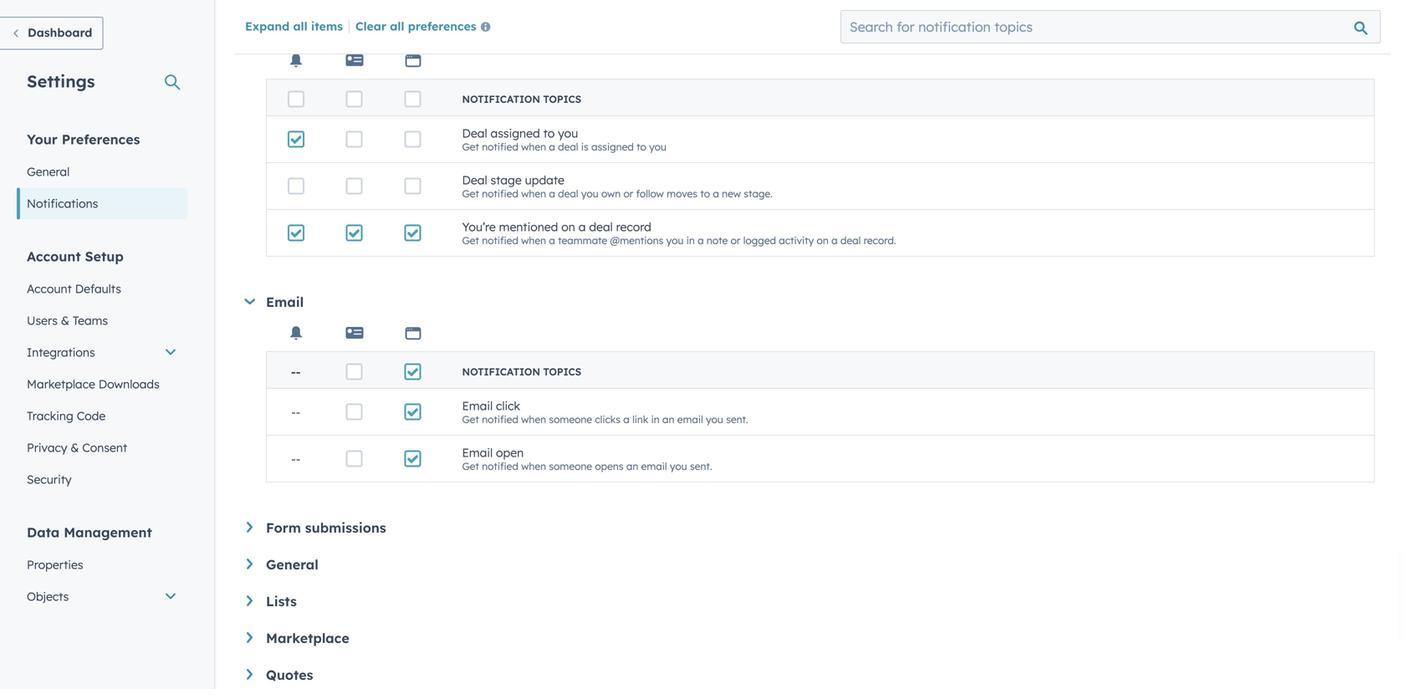 Task type: vqa. For each thing, say whether or not it's contained in the screenshot.
"Contact" for Contact owner No owner
no



Task type: locate. For each thing, give the bounding box(es) containing it.
1 horizontal spatial or
[[731, 234, 741, 247]]

0 vertical spatial marketplace
[[27, 377, 95, 391]]

0 vertical spatial email
[[266, 294, 304, 310]]

caret image for quotes
[[247, 669, 253, 680]]

account up account defaults
[[27, 248, 81, 265]]

1 vertical spatial an
[[626, 460, 638, 472]]

0 horizontal spatial sent.
[[690, 460, 712, 472]]

notified up stage
[[482, 140, 518, 153]]

& right the privacy on the left bottom
[[71, 440, 79, 455]]

0 vertical spatial sent.
[[726, 413, 748, 426]]

notified inside you're mentioned on a deal record get notified when a teammate @mentions you in a note or logged activity on a deal record.
[[482, 234, 518, 247]]

you right opens
[[670, 460, 687, 472]]

settings
[[27, 71, 95, 92]]

sent. inside email click get notified when someone clicks a link in an email you sent.
[[726, 413, 748, 426]]

all left items
[[293, 19, 307, 33]]

caret image
[[245, 299, 255, 305], [247, 596, 253, 606], [247, 632, 253, 643]]

1 notification from the top
[[462, 93, 540, 105]]

1 vertical spatial &
[[71, 440, 79, 455]]

& for privacy
[[71, 440, 79, 455]]

1 notification topics from the top
[[462, 93, 581, 105]]

0 vertical spatial general
[[27, 164, 70, 179]]

deal left record.
[[840, 234, 861, 247]]

logged
[[743, 234, 776, 247]]

all
[[293, 19, 307, 33], [390, 19, 404, 33]]

general button
[[247, 556, 1375, 573]]

in
[[686, 234, 695, 247], [651, 413, 660, 426]]

1 deal from the top
[[462, 126, 487, 140]]

caret image inside quotes dropdown button
[[247, 669, 253, 680]]

privacy
[[27, 440, 67, 455]]

--
[[291, 364, 301, 379], [291, 405, 300, 419], [291, 451, 300, 466]]

3 when from the top
[[521, 234, 546, 247]]

account for account defaults
[[27, 281, 72, 296]]

0 vertical spatial caret image
[[245, 299, 255, 305]]

0 horizontal spatial in
[[651, 413, 660, 426]]

0 horizontal spatial assigned
[[491, 126, 540, 140]]

notified inside deal stage update get notified when a deal you own or follow moves to a new stage.
[[482, 187, 518, 200]]

1 horizontal spatial general
[[266, 556, 319, 573]]

get
[[462, 140, 479, 153], [462, 187, 479, 200], [462, 234, 479, 247], [462, 413, 479, 426], [462, 460, 479, 472]]

1 vertical spatial topics
[[543, 366, 581, 378]]

& right users
[[61, 313, 69, 328]]

in right link at the left bottom
[[651, 413, 660, 426]]

when left opens
[[521, 460, 546, 472]]

account defaults link
[[17, 273, 187, 305]]

caret image for deals
[[245, 26, 255, 32]]

in inside email click get notified when someone clicks a link in an email you sent.
[[651, 413, 660, 426]]

deal left own
[[558, 187, 578, 200]]

1 horizontal spatial to
[[637, 140, 646, 153]]

a left the teammate
[[549, 234, 555, 247]]

0 vertical spatial notification
[[462, 93, 540, 105]]

all for expand
[[293, 19, 307, 33]]

caret image inside deals "dropdown button"
[[245, 26, 255, 32]]

0 vertical spatial in
[[686, 234, 695, 247]]

deal for deal stage update
[[462, 173, 487, 187]]

1 vertical spatial or
[[731, 234, 741, 247]]

2 horizontal spatial to
[[700, 187, 710, 200]]

on right mentioned
[[561, 219, 575, 234]]

when right click
[[521, 413, 546, 426]]

notification topics
[[462, 93, 581, 105], [462, 366, 581, 378]]

a left the is
[[549, 140, 555, 153]]

1 vertical spatial general
[[266, 556, 319, 573]]

4 when from the top
[[521, 413, 546, 426]]

notified up the you're
[[482, 187, 518, 200]]

1 vertical spatial email
[[641, 460, 667, 472]]

2 notified from the top
[[482, 187, 518, 200]]

deal inside deal stage update get notified when a deal you own or follow moves to a new stage.
[[462, 173, 487, 187]]

quotes
[[266, 667, 313, 683]]

caret image for email
[[245, 299, 255, 305]]

when up update
[[521, 140, 546, 153]]

moves
[[667, 187, 698, 200]]

you up follow
[[649, 140, 667, 153]]

on
[[561, 219, 575, 234], [817, 234, 829, 247]]

0 horizontal spatial an
[[626, 460, 638, 472]]

someone
[[549, 413, 592, 426], [549, 460, 592, 472]]

a left note
[[698, 234, 704, 247]]

1 notified from the top
[[482, 140, 518, 153]]

2 account from the top
[[27, 281, 72, 296]]

account for account setup
[[27, 248, 81, 265]]

1 horizontal spatial in
[[686, 234, 695, 247]]

0 horizontal spatial on
[[561, 219, 575, 234]]

email open get notified when someone opens an email you sent.
[[462, 445, 712, 472]]

1 vertical spatial notification
[[462, 366, 540, 378]]

1 when from the top
[[521, 140, 546, 153]]

account
[[27, 248, 81, 265], [27, 281, 72, 296]]

notification for email
[[462, 366, 540, 378]]

assigned right the is
[[591, 140, 634, 153]]

1 account from the top
[[27, 248, 81, 265]]

users & teams
[[27, 313, 108, 328]]

marketplace down integrations
[[27, 377, 95, 391]]

1 vertical spatial in
[[651, 413, 660, 426]]

&
[[61, 313, 69, 328], [71, 440, 79, 455]]

general link
[[17, 156, 187, 188]]

topics
[[543, 93, 581, 105], [543, 366, 581, 378]]

5 notified from the top
[[482, 460, 518, 472]]

to
[[543, 126, 555, 140], [637, 140, 646, 153], [700, 187, 710, 200]]

2 vertical spatial --
[[291, 451, 300, 466]]

open
[[496, 445, 524, 460]]

0 horizontal spatial or
[[624, 187, 633, 200]]

deals
[[266, 21, 303, 38]]

an right opens
[[626, 460, 638, 472]]

caret image inside 'marketplace' dropdown button
[[247, 632, 253, 643]]

notification topics up click
[[462, 366, 581, 378]]

0 vertical spatial an
[[662, 413, 674, 426]]

0 vertical spatial topics
[[543, 93, 581, 105]]

marketplace up quotes
[[266, 630, 349, 647]]

caret image inside general dropdown button
[[247, 559, 253, 569]]

1 vertical spatial account
[[27, 281, 72, 296]]

caret image inside lists dropdown button
[[247, 596, 253, 606]]

0 horizontal spatial all
[[293, 19, 307, 33]]

or
[[624, 187, 633, 200], [731, 234, 741, 247]]

you inside you're mentioned on a deal record get notified when a teammate @mentions you in a note or logged activity on a deal record.
[[666, 234, 684, 247]]

in left note
[[686, 234, 695, 247]]

1 horizontal spatial marketplace
[[266, 630, 349, 647]]

1 vertical spatial caret image
[[247, 596, 253, 606]]

security link
[[17, 464, 187, 496]]

someone left the clicks
[[549, 413, 592, 426]]

caret image for marketplace
[[247, 632, 253, 643]]

general down your
[[27, 164, 70, 179]]

email right opens
[[641, 460, 667, 472]]

4 notified from the top
[[482, 413, 518, 426]]

a up mentioned
[[549, 187, 555, 200]]

opens
[[595, 460, 624, 472]]

your preferences element
[[17, 130, 187, 220]]

notified up open
[[482, 413, 518, 426]]

deal
[[558, 140, 578, 153], [558, 187, 578, 200], [589, 219, 613, 234], [840, 234, 861, 247]]

0 vertical spatial &
[[61, 313, 69, 328]]

1 someone from the top
[[549, 413, 592, 426]]

submissions
[[305, 519, 386, 536]]

when inside deal stage update get notified when a deal you own or follow moves to a new stage.
[[521, 187, 546, 200]]

when inside email click get notified when someone clicks a link in an email you sent.
[[521, 413, 546, 426]]

you inside email click get notified when someone clicks a link in an email you sent.
[[706, 413, 723, 426]]

topics up email click get notified when someone clicks a link in an email you sent.
[[543, 366, 581, 378]]

email right link at the left bottom
[[677, 413, 703, 426]]

email inside email click get notified when someone clicks a link in an email you sent.
[[677, 413, 703, 426]]

notified
[[482, 140, 518, 153], [482, 187, 518, 200], [482, 234, 518, 247], [482, 413, 518, 426], [482, 460, 518, 472]]

deal
[[462, 126, 487, 140], [462, 173, 487, 187]]

2 someone from the top
[[549, 460, 592, 472]]

a left record
[[579, 219, 586, 234]]

marketplace inside marketplace downloads link
[[27, 377, 95, 391]]

1 vertical spatial --
[[291, 405, 300, 419]]

get inside you're mentioned on a deal record get notified when a teammate @mentions you in a note or logged activity on a deal record.
[[462, 234, 479, 247]]

notification up click
[[462, 366, 540, 378]]

deal inside the 'deal assigned to you get notified when a deal is assigned to you'
[[462, 126, 487, 140]]

assigned up stage
[[491, 126, 540, 140]]

0 vertical spatial email
[[677, 413, 703, 426]]

marketplace for marketplace
[[266, 630, 349, 647]]

email inside email click get notified when someone clicks a link in an email you sent.
[[462, 398, 493, 413]]

caret image inside form submissions dropdown button
[[247, 522, 253, 533]]

1 horizontal spatial email
[[677, 413, 703, 426]]

all inside button
[[390, 19, 404, 33]]

2 vertical spatial caret image
[[247, 632, 253, 643]]

assigned
[[491, 126, 540, 140], [591, 140, 634, 153]]

when left the teammate
[[521, 234, 546, 247]]

you right link at the left bottom
[[706, 413, 723, 426]]

an
[[662, 413, 674, 426], [626, 460, 638, 472]]

when up mentioned
[[521, 187, 546, 200]]

someone left opens
[[549, 460, 592, 472]]

& for users
[[61, 313, 69, 328]]

a inside the 'deal assigned to you get notified when a deal is assigned to you'
[[549, 140, 555, 153]]

to inside deal stage update get notified when a deal you own or follow moves to a new stage.
[[700, 187, 710, 200]]

get inside deal stage update get notified when a deal you own or follow moves to a new stage.
[[462, 187, 479, 200]]

to up deal stage update get notified when a deal you own or follow moves to a new stage.
[[637, 140, 646, 153]]

notification topics up the 'deal assigned to you get notified when a deal is assigned to you'
[[462, 93, 581, 105]]

you
[[558, 126, 578, 140], [649, 140, 667, 153], [581, 187, 599, 200], [666, 234, 684, 247], [706, 413, 723, 426], [670, 460, 687, 472]]

when
[[521, 140, 546, 153], [521, 187, 546, 200], [521, 234, 546, 247], [521, 413, 546, 426], [521, 460, 546, 472]]

notification topics for email
[[462, 366, 581, 378]]

1 horizontal spatial sent.
[[726, 413, 748, 426]]

1 vertical spatial sent.
[[690, 460, 712, 472]]

a left link at the left bottom
[[623, 413, 630, 426]]

caret image
[[245, 26, 255, 32], [247, 522, 253, 533], [247, 559, 253, 569], [247, 669, 253, 680]]

0 horizontal spatial marketplace
[[27, 377, 95, 391]]

you're
[[462, 219, 496, 234]]

caret image inside email dropdown button
[[245, 299, 255, 305]]

or right note
[[731, 234, 741, 247]]

2 topics from the top
[[543, 366, 581, 378]]

integrations
[[27, 345, 95, 360]]

0 horizontal spatial &
[[61, 313, 69, 328]]

sent.
[[726, 413, 748, 426], [690, 460, 712, 472]]

2 when from the top
[[521, 187, 546, 200]]

5 when from the top
[[521, 460, 546, 472]]

to right moves
[[700, 187, 710, 200]]

users
[[27, 313, 58, 328]]

2 vertical spatial email
[[462, 445, 493, 460]]

2 get from the top
[[462, 187, 479, 200]]

topics up the 'deal assigned to you get notified when a deal is assigned to you'
[[543, 93, 581, 105]]

data management element
[[17, 523, 187, 676]]

own
[[601, 187, 621, 200]]

deal left the is
[[558, 140, 578, 153]]

someone inside email click get notified when someone clicks a link in an email you sent.
[[549, 413, 592, 426]]

all right clear
[[390, 19, 404, 33]]

1 vertical spatial email
[[462, 398, 493, 413]]

1 horizontal spatial &
[[71, 440, 79, 455]]

5 get from the top
[[462, 460, 479, 472]]

email inside the email open get notified when someone opens an email you sent.
[[641, 460, 667, 472]]

you right "@mentions" at the top of the page
[[666, 234, 684, 247]]

get inside the email open get notified when someone opens an email you sent.
[[462, 460, 479, 472]]

email inside the email open get notified when someone opens an email you sent.
[[462, 445, 493, 460]]

notified down click
[[482, 460, 518, 472]]

0 horizontal spatial email
[[641, 460, 667, 472]]

someone inside the email open get notified when someone opens an email you sent.
[[549, 460, 592, 472]]

0 horizontal spatial general
[[27, 164, 70, 179]]

general down 'form'
[[266, 556, 319, 573]]

0 vertical spatial someone
[[549, 413, 592, 426]]

a
[[549, 140, 555, 153], [549, 187, 555, 200], [713, 187, 719, 200], [579, 219, 586, 234], [549, 234, 555, 247], [698, 234, 704, 247], [831, 234, 838, 247], [623, 413, 630, 426]]

caret image for lists
[[247, 596, 253, 606]]

1 vertical spatial deal
[[462, 173, 487, 187]]

marketplace button
[[247, 630, 1375, 647]]

to left the is
[[543, 126, 555, 140]]

0 vertical spatial account
[[27, 248, 81, 265]]

2 all from the left
[[390, 19, 404, 33]]

deal stage update get notified when a deal you own or follow moves to a new stage.
[[462, 173, 773, 200]]

1 horizontal spatial an
[[662, 413, 674, 426]]

or inside deal stage update get notified when a deal you own or follow moves to a new stage.
[[624, 187, 633, 200]]

sent. inside the email open get notified when someone opens an email you sent.
[[690, 460, 712, 472]]

notification up the 'deal assigned to you get notified when a deal is assigned to you'
[[462, 93, 540, 105]]

account setup element
[[17, 247, 187, 496]]

notified down stage
[[482, 234, 518, 247]]

in inside you're mentioned on a deal record get notified when a teammate @mentions you in a note or logged activity on a deal record.
[[686, 234, 695, 247]]

2 notification from the top
[[462, 366, 540, 378]]

expand all items button
[[245, 19, 343, 33]]

0 vertical spatial deal
[[462, 126, 487, 140]]

1 get from the top
[[462, 140, 479, 153]]

1 horizontal spatial all
[[390, 19, 404, 33]]

form
[[266, 519, 301, 536]]

0 vertical spatial or
[[624, 187, 633, 200]]

or right own
[[624, 187, 633, 200]]

2 deal from the top
[[462, 173, 487, 187]]

account up users
[[27, 281, 72, 296]]

mentioned
[[499, 219, 558, 234]]

1 vertical spatial notification topics
[[462, 366, 581, 378]]

an right link at the left bottom
[[662, 413, 674, 426]]

email button
[[244, 294, 1375, 310]]

new
[[722, 187, 741, 200]]

1 all from the left
[[293, 19, 307, 33]]

general
[[27, 164, 70, 179], [266, 556, 319, 573]]

4 get from the top
[[462, 413, 479, 426]]

notification
[[462, 93, 540, 105], [462, 366, 540, 378]]

on right the activity
[[817, 234, 829, 247]]

notification for deals
[[462, 93, 540, 105]]

1 vertical spatial marketplace
[[266, 630, 349, 647]]

expand
[[245, 19, 290, 33]]

1 vertical spatial someone
[[549, 460, 592, 472]]

properties link
[[17, 549, 187, 581]]

topics for email
[[543, 366, 581, 378]]

deal for deal assigned to you
[[462, 126, 487, 140]]

account inside account defaults link
[[27, 281, 72, 296]]

3 notified from the top
[[482, 234, 518, 247]]

users & teams link
[[17, 305, 187, 337]]

2 notification topics from the top
[[462, 366, 581, 378]]

0 vertical spatial notification topics
[[462, 93, 581, 105]]

record.
[[864, 234, 896, 247]]

1 horizontal spatial on
[[817, 234, 829, 247]]

3 get from the top
[[462, 234, 479, 247]]

1 topics from the top
[[543, 93, 581, 105]]

you left own
[[581, 187, 599, 200]]



Task type: describe. For each thing, give the bounding box(es) containing it.
topics for deals
[[543, 93, 581, 105]]

deal inside the 'deal assigned to you get notified when a deal is assigned to you'
[[558, 140, 578, 153]]

deals button
[[244, 21, 1375, 38]]

deal assigned to you get notified when a deal is assigned to you
[[462, 126, 667, 153]]

email for email
[[266, 294, 304, 310]]

click
[[496, 398, 520, 413]]

update
[[525, 173, 564, 187]]

code
[[77, 409, 106, 423]]

you're mentioned on a deal record get notified when a teammate @mentions you in a note or logged activity on a deal record.
[[462, 219, 896, 247]]

notified inside the email open get notified when someone opens an email you sent.
[[482, 460, 518, 472]]

notified inside email click get notified when someone clicks a link in an email you sent.
[[482, 413, 518, 426]]

an inside the email open get notified when someone opens an email you sent.
[[626, 460, 638, 472]]

deal left record
[[589, 219, 613, 234]]

caret image for form submissions
[[247, 522, 253, 533]]

all for clear
[[390, 19, 404, 33]]

account setup
[[27, 248, 124, 265]]

someone for open
[[549, 460, 592, 472]]

a right the activity
[[831, 234, 838, 247]]

when inside you're mentioned on a deal record get notified when a teammate @mentions you in a note or logged activity on a deal record.
[[521, 234, 546, 247]]

get inside the 'deal assigned to you get notified when a deal is assigned to you'
[[462, 140, 479, 153]]

tracking code link
[[17, 400, 187, 432]]

you inside the email open get notified when someone opens an email you sent.
[[670, 460, 687, 472]]

teams
[[73, 313, 108, 328]]

general inside your preferences element
[[27, 164, 70, 179]]

items
[[311, 19, 343, 33]]

an inside email click get notified when someone clicks a link in an email you sent.
[[662, 413, 674, 426]]

notification topics for deals
[[462, 93, 581, 105]]

your preferences
[[27, 131, 140, 148]]

objects
[[27, 589, 69, 604]]

when inside the email open get notified when someone opens an email you sent.
[[521, 460, 546, 472]]

email for email open get notified when someone opens an email you sent.
[[462, 445, 493, 460]]

expand all items
[[245, 19, 343, 33]]

or inside you're mentioned on a deal record get notified when a teammate @mentions you in a note or logged activity on a deal record.
[[731, 234, 741, 247]]

defaults
[[75, 281, 121, 296]]

caret image for general
[[247, 559, 253, 569]]

teammate
[[558, 234, 607, 247]]

clear all preferences
[[355, 19, 476, 33]]

-- for email open
[[291, 451, 300, 466]]

email for email click get notified when someone clicks a link in an email you sent.
[[462, 398, 493, 413]]

marketplace downloads link
[[17, 368, 187, 400]]

Search for notification topics search field
[[840, 10, 1381, 43]]

quotes button
[[247, 667, 1375, 683]]

someone for click
[[549, 413, 592, 426]]

clear all preferences button
[[355, 17, 497, 37]]

follow
[[636, 187, 664, 200]]

you inside deal stage update get notified when a deal you own or follow moves to a new stage.
[[581, 187, 599, 200]]

data management
[[27, 524, 152, 541]]

you left the is
[[558, 126, 578, 140]]

properties
[[27, 557, 83, 572]]

1 horizontal spatial assigned
[[591, 140, 634, 153]]

account defaults
[[27, 281, 121, 296]]

preferences
[[62, 131, 140, 148]]

clicks
[[595, 413, 621, 426]]

form submissions button
[[247, 519, 1375, 536]]

link
[[632, 413, 648, 426]]

notifications link
[[17, 188, 187, 220]]

0 horizontal spatial to
[[543, 126, 555, 140]]

marketplace downloads
[[27, 377, 160, 391]]

a inside email click get notified when someone clicks a link in an email you sent.
[[623, 413, 630, 426]]

lists
[[266, 593, 297, 610]]

dashboard
[[28, 25, 92, 40]]

0 vertical spatial --
[[291, 364, 301, 379]]

stage.
[[744, 187, 773, 200]]

security
[[27, 472, 72, 487]]

get inside email click get notified when someone clicks a link in an email you sent.
[[462, 413, 479, 426]]

is
[[581, 140, 589, 153]]

stage
[[491, 173, 522, 187]]

note
[[707, 234, 728, 247]]

consent
[[82, 440, 127, 455]]

data
[[27, 524, 60, 541]]

lists button
[[247, 593, 1375, 610]]

setup
[[85, 248, 124, 265]]

when inside the 'deal assigned to you get notified when a deal is assigned to you'
[[521, 140, 546, 153]]

tracking code
[[27, 409, 106, 423]]

email click get notified when someone clicks a link in an email you sent.
[[462, 398, 748, 426]]

notifications
[[27, 196, 98, 211]]

dashboard link
[[0, 17, 103, 50]]

integrations button
[[17, 337, 187, 368]]

deal inside deal stage update get notified when a deal you own or follow moves to a new stage.
[[558, 187, 578, 200]]

a left the new on the top
[[713, 187, 719, 200]]

record
[[616, 219, 651, 234]]

notified inside the 'deal assigned to you get notified when a deal is assigned to you'
[[482, 140, 518, 153]]

privacy & consent link
[[17, 432, 187, 464]]

preferences
[[408, 19, 476, 33]]

clear
[[355, 19, 386, 33]]

tracking
[[27, 409, 73, 423]]

marketplace for marketplace downloads
[[27, 377, 95, 391]]

downloads
[[98, 377, 160, 391]]

objects button
[[17, 581, 187, 613]]

-- for email click
[[291, 405, 300, 419]]

activity
[[779, 234, 814, 247]]

management
[[64, 524, 152, 541]]

privacy & consent
[[27, 440, 127, 455]]

@mentions
[[610, 234, 664, 247]]

your
[[27, 131, 58, 148]]

form submissions
[[266, 519, 386, 536]]



